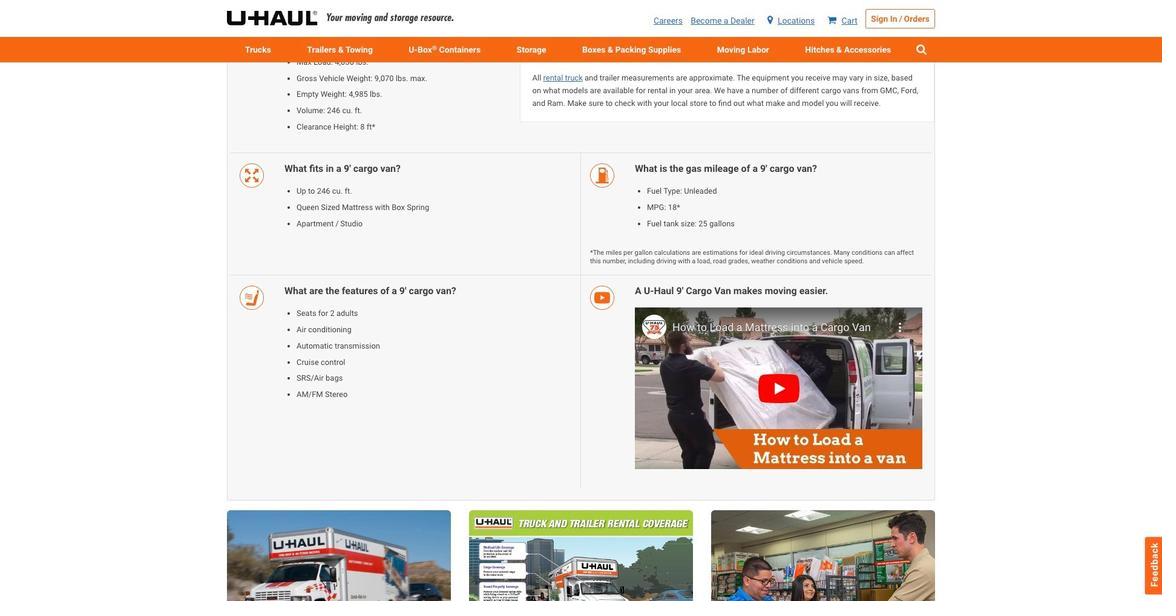 Task type: locate. For each thing, give the bounding box(es) containing it.
9' cargo van image
[[533, 0, 780, 62]]

u-haul truck information slide image
[[469, 511, 693, 601]]

section
[[218, 511, 945, 601]]

menu
[[227, 37, 936, 63]]

5 menu item from the left
[[699, 37, 788, 63]]

menu item
[[227, 37, 289, 63], [289, 37, 391, 63], [499, 37, 565, 63], [565, 37, 699, 63], [699, 37, 788, 63], [788, 37, 909, 63]]

banner
[[0, 0, 1163, 63]]



Task type: vqa. For each thing, say whether or not it's contained in the screenshot.
text box
no



Task type: describe. For each thing, give the bounding box(es) containing it.
u-haul truck with car dolly image
[[227, 511, 451, 601]]

1 menu item from the left
[[227, 37, 289, 63]]

u-haul store employee with customers image
[[711, 511, 935, 601]]

4 menu item from the left
[[565, 37, 699, 63]]

3 menu item from the left
[[499, 37, 565, 63]]

6 menu item from the left
[[788, 37, 909, 63]]

2 menu item from the left
[[289, 37, 391, 63]]



